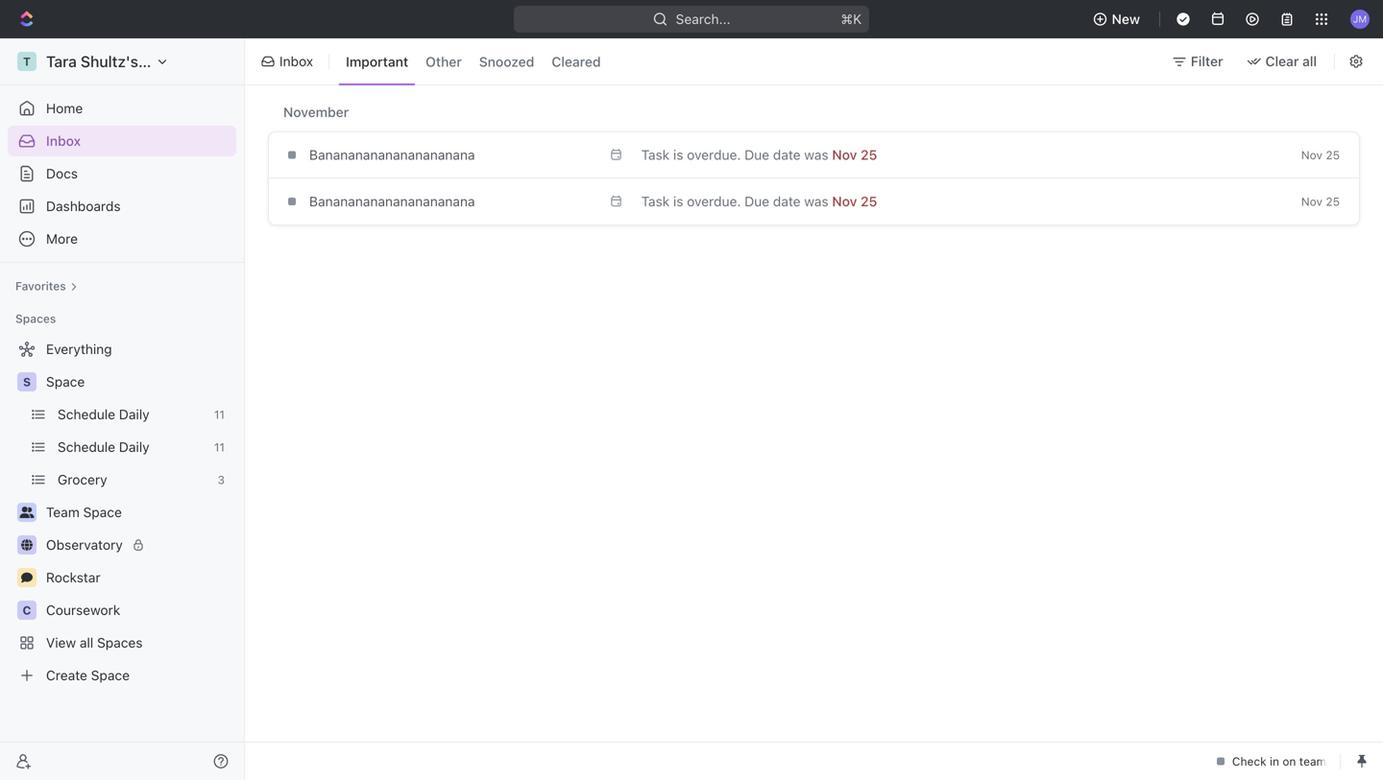 Task type: vqa. For each thing, say whether or not it's contained in the screenshot.
"You"
no



Task type: describe. For each thing, give the bounding box(es) containing it.
2 25 from the top
[[1326, 195, 1340, 208]]

tara shultz's workspace
[[46, 52, 222, 71]]

snoozed button
[[472, 46, 541, 77]]

team space
[[46, 505, 122, 521]]

coursework link
[[46, 596, 232, 626]]

clear all
[[1266, 53, 1317, 69]]

view all spaces
[[46, 635, 143, 651]]

11 for 2nd schedule daily link from the top of the tree containing everything
[[214, 441, 225, 454]]

dashboards
[[46, 198, 121, 214]]

tab list containing important
[[335, 35, 612, 88]]

s
[[23, 376, 31, 389]]

create
[[46, 668, 87, 684]]

2 banananananananananana from the top
[[309, 194, 475, 209]]

schedule daily for 2nd schedule daily link from the bottom of the tree containing everything
[[58, 407, 150, 423]]

create space link
[[8, 661, 232, 692]]

more
[[46, 231, 78, 247]]

tara shultz's workspace, , element
[[17, 52, 37, 71]]

0 horizontal spatial spaces
[[15, 312, 56, 326]]

everything
[[46, 342, 112, 357]]

november
[[283, 104, 349, 120]]

important button
[[339, 46, 415, 77]]

new button
[[1085, 4, 1152, 35]]

docs link
[[8, 159, 236, 189]]

team
[[46, 505, 80, 521]]

shultz's
[[81, 52, 138, 71]]

create space
[[46, 668, 130, 684]]

clear all button
[[1239, 46, 1329, 77]]

other button
[[419, 46, 469, 77]]

snoozed
[[479, 54, 534, 69]]

all for clear
[[1303, 53, 1317, 69]]

observatory link
[[46, 530, 232, 561]]

3
[[218, 474, 225, 487]]

coursework, , element
[[17, 601, 37, 621]]

home link
[[8, 93, 236, 124]]

jm button
[[1345, 4, 1376, 35]]

clear
[[1266, 53, 1299, 69]]

more button
[[8, 224, 236, 255]]

space for create
[[91, 668, 130, 684]]

new
[[1112, 11, 1140, 27]]

schedule for 2nd schedule daily link from the bottom of the tree containing everything
[[58, 407, 115, 423]]

inbox link
[[8, 126, 236, 157]]

t
[[23, 55, 31, 68]]

user group image
[[20, 507, 34, 519]]

filter
[[1191, 53, 1223, 69]]



Task type: locate. For each thing, give the bounding box(es) containing it.
schedule daily link down space link
[[58, 400, 206, 430]]

coursework
[[46, 603, 120, 619]]

c
[[23, 604, 31, 618]]

daily up grocery link
[[119, 439, 150, 455]]

11 for 2nd schedule daily link from the bottom of the tree containing everything
[[214, 408, 225, 422]]

spaces
[[15, 312, 56, 326], [97, 635, 143, 651]]

tree
[[8, 334, 236, 692]]

globe image
[[21, 540, 33, 551]]

nov
[[1301, 148, 1323, 162], [1301, 195, 1323, 208]]

favorites
[[15, 280, 66, 293]]

schedule daily up grocery
[[58, 439, 150, 455]]

inbox inside 'sidebar' navigation
[[46, 133, 81, 149]]

team space link
[[46, 498, 232, 528]]

2 schedule daily link from the top
[[58, 432, 206, 463]]

dashboards link
[[8, 191, 236, 222]]

1 horizontal spatial spaces
[[97, 635, 143, 651]]

rockstar
[[46, 570, 100, 586]]

space
[[46, 374, 85, 390], [83, 505, 122, 521], [91, 668, 130, 684]]

1 daily from the top
[[119, 407, 150, 423]]

0 vertical spatial nov 25
[[1301, 148, 1340, 162]]

2 daily from the top
[[119, 439, 150, 455]]

0 horizontal spatial all
[[80, 635, 93, 651]]

jm
[[1353, 13, 1367, 24]]

1 banananananananananana from the top
[[309, 147, 475, 163]]

2 schedule from the top
[[58, 439, 115, 455]]

cleared
[[552, 54, 601, 69]]

inbox down home
[[46, 133, 81, 149]]

daily for 2nd schedule daily link from the top of the tree containing everything
[[119, 439, 150, 455]]

0 vertical spatial spaces
[[15, 312, 56, 326]]

2 nov 25 from the top
[[1301, 195, 1340, 208]]

1 25 from the top
[[1326, 148, 1340, 162]]

space link
[[46, 367, 232, 398]]

all inside button
[[1303, 53, 1317, 69]]

favorites button
[[8, 275, 85, 298]]

inbox up 'november'
[[280, 53, 313, 69]]

1 vertical spatial inbox
[[46, 133, 81, 149]]

tara
[[46, 52, 77, 71]]

spaces down favorites
[[15, 312, 56, 326]]

schedule daily link
[[58, 400, 206, 430], [58, 432, 206, 463]]

1 vertical spatial all
[[80, 635, 93, 651]]

0 vertical spatial schedule
[[58, 407, 115, 423]]

0 vertical spatial banananananananananana
[[309, 147, 475, 163]]

space, , element
[[17, 373, 37, 392]]

1 vertical spatial spaces
[[97, 635, 143, 651]]

daily down space link
[[119, 407, 150, 423]]

1 vertical spatial schedule daily
[[58, 439, 150, 455]]

banananananananananana
[[309, 147, 475, 163], [309, 194, 475, 209]]

⌘k
[[841, 11, 862, 27]]

nov 25
[[1301, 148, 1340, 162], [1301, 195, 1340, 208]]

space up observatory
[[83, 505, 122, 521]]

all for view
[[80, 635, 93, 651]]

tree containing everything
[[8, 334, 236, 692]]

0 horizontal spatial inbox
[[46, 133, 81, 149]]

2 nov from the top
[[1301, 195, 1323, 208]]

1 horizontal spatial all
[[1303, 53, 1317, 69]]

filter button
[[1164, 46, 1235, 77]]

0 vertical spatial 11
[[214, 408, 225, 422]]

0 vertical spatial inbox
[[280, 53, 313, 69]]

inbox
[[280, 53, 313, 69], [46, 133, 81, 149]]

schedule daily
[[58, 407, 150, 423], [58, 439, 150, 455]]

other
[[426, 54, 462, 69]]

25
[[1326, 148, 1340, 162], [1326, 195, 1340, 208]]

schedule for 2nd schedule daily link from the top of the tree containing everything
[[58, 439, 115, 455]]

0 vertical spatial schedule daily
[[58, 407, 150, 423]]

1 vertical spatial banananananananananana
[[309, 194, 475, 209]]

everything link
[[8, 334, 232, 365]]

schedule daily for 2nd schedule daily link from the top of the tree containing everything
[[58, 439, 150, 455]]

all
[[1303, 53, 1317, 69], [80, 635, 93, 651]]

view all spaces link
[[8, 628, 232, 659]]

workspace
[[142, 52, 222, 71]]

tab list
[[335, 35, 612, 88]]

1 schedule daily link from the top
[[58, 400, 206, 430]]

sidebar navigation
[[0, 38, 249, 781]]

schedule daily link up grocery link
[[58, 432, 206, 463]]

cleared button
[[545, 46, 608, 77]]

space down view all spaces link
[[91, 668, 130, 684]]

1 vertical spatial nov 25
[[1301, 195, 1340, 208]]

1 horizontal spatial inbox
[[280, 53, 313, 69]]

docs
[[46, 166, 78, 182]]

1 nov from the top
[[1301, 148, 1323, 162]]

daily
[[119, 407, 150, 423], [119, 439, 150, 455]]

tree inside 'sidebar' navigation
[[8, 334, 236, 692]]

grocery
[[58, 472, 107, 488]]

schedule
[[58, 407, 115, 423], [58, 439, 115, 455]]

1 vertical spatial daily
[[119, 439, 150, 455]]

observatory
[[46, 537, 123, 553]]

1 11 from the top
[[214, 408, 225, 422]]

comment image
[[21, 573, 33, 584]]

0 vertical spatial 25
[[1326, 148, 1340, 162]]

important
[[346, 54, 408, 69]]

2 schedule daily from the top
[[58, 439, 150, 455]]

2 vertical spatial space
[[91, 668, 130, 684]]

schedule daily down space link
[[58, 407, 150, 423]]

home
[[46, 100, 83, 116]]

1 schedule from the top
[[58, 407, 115, 423]]

0 vertical spatial daily
[[119, 407, 150, 423]]

11
[[214, 408, 225, 422], [214, 441, 225, 454]]

1 vertical spatial 25
[[1326, 195, 1340, 208]]

1 vertical spatial nov
[[1301, 195, 1323, 208]]

daily for 2nd schedule daily link from the bottom of the tree containing everything
[[119, 407, 150, 423]]

1 vertical spatial schedule
[[58, 439, 115, 455]]

search...
[[676, 11, 731, 27]]

0 vertical spatial schedule daily link
[[58, 400, 206, 430]]

schedule up grocery
[[58, 439, 115, 455]]

view
[[46, 635, 76, 651]]

1 nov 25 from the top
[[1301, 148, 1340, 162]]

rockstar link
[[46, 563, 232, 594]]

1 schedule daily from the top
[[58, 407, 150, 423]]

1 vertical spatial 11
[[214, 441, 225, 454]]

0 vertical spatial all
[[1303, 53, 1317, 69]]

all right clear
[[1303, 53, 1317, 69]]

all right view
[[80, 635, 93, 651]]

1 vertical spatial schedule daily link
[[58, 432, 206, 463]]

all inside tree
[[80, 635, 93, 651]]

0 vertical spatial space
[[46, 374, 85, 390]]

grocery link
[[58, 465, 210, 496]]

schedule down space link
[[58, 407, 115, 423]]

space down everything
[[46, 374, 85, 390]]

1 vertical spatial space
[[83, 505, 122, 521]]

0 vertical spatial nov
[[1301, 148, 1323, 162]]

space for team
[[83, 505, 122, 521]]

spaces up create space link
[[97, 635, 143, 651]]

2 11 from the top
[[214, 441, 225, 454]]



